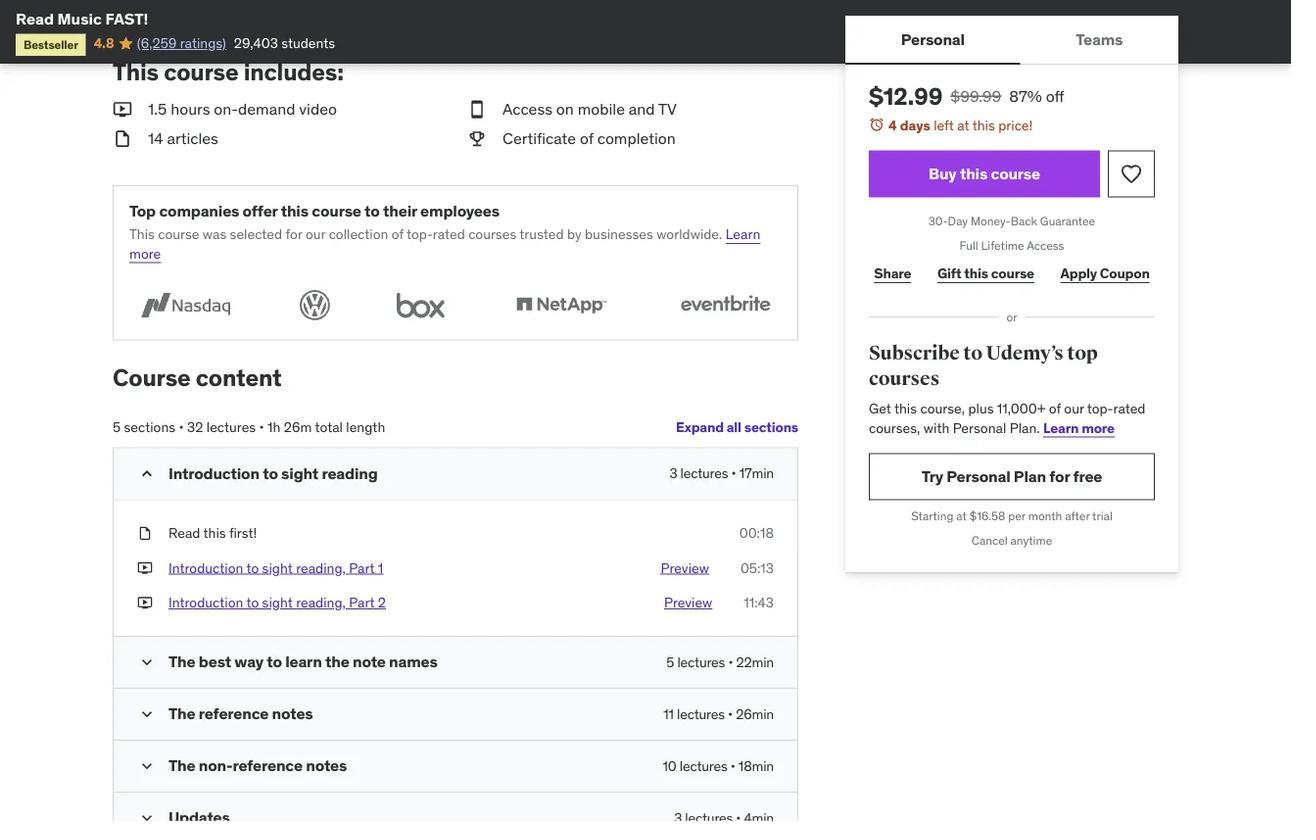 Task type: locate. For each thing, give the bounding box(es) containing it.
1 horizontal spatial small image
[[137, 464, 157, 483]]

personal button
[[846, 16, 1021, 63]]

course down companies
[[158, 225, 199, 243]]

learn inside learn more
[[726, 225, 761, 243]]

small image down course
[[137, 464, 157, 483]]

with
[[924, 419, 950, 436]]

1 vertical spatial part
[[349, 594, 375, 611]]

month
[[1029, 509, 1063, 524]]

xsmall image for introduction to sight reading, part 2
[[137, 593, 153, 613]]

our down "top companies offer this course to their employees"
[[306, 225, 326, 243]]

1 horizontal spatial sections
[[744, 418, 799, 436]]

lectures left 22min
[[678, 653, 725, 671]]

this right offer
[[281, 201, 309, 221]]

11,000+
[[997, 400, 1046, 417]]

introduction inside button
[[169, 559, 243, 577]]

reference
[[199, 704, 269, 724], [233, 756, 303, 776]]

price!
[[999, 116, 1033, 134]]

or
[[1007, 309, 1018, 325]]

learn more
[[129, 225, 761, 262], [1044, 419, 1115, 436]]

0 vertical spatial learn more
[[129, 225, 761, 262]]

this right gift
[[965, 264, 989, 282]]

2 vertical spatial xsmall image
[[137, 593, 153, 613]]

starting at $16.58 per month after trial cancel anytime
[[912, 509, 1113, 548]]

2 vertical spatial the
[[169, 756, 195, 776]]

lifetime
[[981, 238, 1025, 253]]

1 vertical spatial this
[[129, 225, 155, 243]]

of right 11,000+
[[1049, 400, 1061, 417]]

1 vertical spatial read
[[169, 524, 200, 542]]

reference down the reference notes on the bottom left of the page
[[233, 756, 303, 776]]

0 vertical spatial rated
[[433, 225, 465, 243]]

$12.99
[[869, 81, 943, 111]]

the for the best way to learn the note names
[[169, 652, 195, 672]]

5 sections • 32 lectures • 1h 26m total length
[[113, 418, 385, 436]]

1 horizontal spatial 5
[[667, 653, 674, 671]]

small image
[[113, 98, 132, 120], [467, 98, 487, 120], [137, 464, 157, 483]]

2 vertical spatial of
[[1049, 400, 1061, 417]]

1 vertical spatial our
[[1065, 400, 1084, 417]]

learn more for top companies offer this course to their employees
[[129, 225, 761, 262]]

•
[[179, 418, 184, 436], [259, 418, 264, 436], [732, 464, 736, 482], [728, 653, 733, 671], [728, 705, 733, 723], [731, 757, 736, 775]]

content
[[196, 363, 282, 392]]

this inside get this course, plus 11,000+ of our top-rated courses, with personal plan.
[[895, 400, 917, 417]]

learn right worldwide.
[[726, 225, 761, 243]]

sight up introduction to sight reading, part 2
[[262, 559, 293, 577]]

sight inside button
[[262, 559, 293, 577]]

0 horizontal spatial read
[[16, 8, 54, 28]]

access down back
[[1027, 238, 1065, 253]]

small image left on
[[467, 98, 487, 120]]

read up 'bestseller'
[[16, 8, 54, 28]]

eventbrite image
[[669, 287, 782, 324]]

their
[[383, 201, 417, 221]]

to down first!
[[246, 559, 259, 577]]

• for introduction to sight reading
[[732, 464, 736, 482]]

sight for introduction to sight reading, part 2
[[262, 594, 293, 611]]

our inside get this course, plus 11,000+ of our top-rated courses, with personal plan.
[[1065, 400, 1084, 417]]

the up the non-reference notes
[[169, 704, 195, 724]]

buy this course button
[[869, 151, 1100, 198]]

to inside button
[[246, 559, 259, 577]]

first!
[[229, 524, 257, 542]]

completion
[[597, 129, 676, 149]]

32
[[187, 418, 203, 436]]

more up free
[[1082, 419, 1115, 436]]

learn more up free
[[1044, 419, 1115, 436]]

1 horizontal spatial learn more link
[[1044, 419, 1115, 436]]

more down top
[[129, 244, 161, 262]]

0 vertical spatial top-
[[407, 225, 433, 243]]

introduction
[[169, 463, 260, 483], [169, 559, 243, 577], [169, 594, 243, 611]]

read this first!
[[169, 524, 257, 542]]

1 vertical spatial learn more
[[1044, 419, 1115, 436]]

access
[[503, 99, 553, 119], [1027, 238, 1065, 253]]

personal down "plus"
[[953, 419, 1007, 436]]

0 horizontal spatial for
[[286, 225, 302, 243]]

part inside button
[[349, 559, 375, 577]]

learn for top companies offer this course to their employees
[[726, 225, 761, 243]]

0 vertical spatial personal
[[901, 29, 965, 49]]

learn more link down employees
[[129, 225, 761, 262]]

more
[[129, 244, 161, 262], [1082, 419, 1115, 436]]

the left best
[[169, 652, 195, 672]]

0 horizontal spatial learn
[[726, 225, 761, 243]]

this for gift this course
[[965, 264, 989, 282]]

0 vertical spatial of
[[580, 129, 594, 149]]

1 vertical spatial at
[[957, 509, 967, 524]]

part left 2 at left bottom
[[349, 594, 375, 611]]

top companies offer this course to their employees
[[129, 201, 500, 221]]

0 horizontal spatial more
[[129, 244, 161, 262]]

0 vertical spatial 5
[[113, 418, 121, 436]]

introduction down 32
[[169, 463, 260, 483]]

17min
[[740, 464, 774, 482]]

part left 1
[[349, 559, 375, 577]]

5 down course
[[113, 418, 121, 436]]

reading,
[[296, 559, 346, 577], [296, 594, 346, 611]]

the left non-
[[169, 756, 195, 776]]

0 horizontal spatial 5
[[113, 418, 121, 436]]

reading, for 1
[[296, 559, 346, 577]]

read for read music fast!
[[16, 8, 54, 28]]

this up courses,
[[895, 400, 917, 417]]

introduction to sight reading, part 1 button
[[169, 558, 383, 578]]

0 vertical spatial more
[[129, 244, 161, 262]]

note
[[353, 652, 386, 672]]

0 vertical spatial preview
[[661, 559, 709, 577]]

1 horizontal spatial top-
[[1087, 400, 1114, 417]]

2 vertical spatial introduction
[[169, 594, 243, 611]]

nasdaq image
[[129, 287, 242, 324]]

reading, inside button
[[296, 559, 346, 577]]

all
[[727, 418, 742, 436]]

to for introduction to sight reading, part 1
[[246, 559, 259, 577]]

of inside get this course, plus 11,000+ of our top-rated courses, with personal plan.
[[1049, 400, 1061, 417]]

1 vertical spatial preview
[[664, 594, 713, 611]]

access inside 30-day money-back guarantee full lifetime access
[[1027, 238, 1065, 253]]

sight down introduction to sight reading, part 1 button
[[262, 594, 293, 611]]

1 horizontal spatial access
[[1027, 238, 1065, 253]]

2 introduction from the top
[[169, 559, 243, 577]]

this for get this course, plus 11,000+ of our top-rated courses, with personal plan.
[[895, 400, 917, 417]]

learn more link for subscribe to udemy's top courses
[[1044, 419, 1115, 436]]

1 horizontal spatial courses
[[869, 367, 940, 391]]

• left 18min
[[731, 757, 736, 775]]

share
[[874, 264, 912, 282]]

back
[[1011, 214, 1038, 229]]

14 articles
[[148, 129, 218, 149]]

learn more link up free
[[1044, 419, 1115, 436]]

0 vertical spatial the
[[169, 652, 195, 672]]

top- down their
[[407, 225, 433, 243]]

volkswagen image
[[293, 287, 337, 324]]

learn more down employees
[[129, 225, 761, 262]]

best
[[199, 652, 231, 672]]

• left 1h 26m
[[259, 418, 264, 436]]

of down their
[[392, 225, 404, 243]]

part inside button
[[349, 594, 375, 611]]

0 vertical spatial introduction
[[169, 463, 260, 483]]

learn more for subscribe to udemy's top courses
[[1044, 419, 1115, 436]]

1 vertical spatial 5
[[667, 653, 674, 671]]

courses down employees
[[469, 225, 517, 243]]

0 vertical spatial reference
[[199, 704, 269, 724]]

0 vertical spatial at
[[958, 116, 970, 134]]

• for the reference notes
[[728, 705, 733, 723]]

1.5
[[148, 99, 167, 119]]

0 vertical spatial learn
[[726, 225, 761, 243]]

of
[[580, 129, 594, 149], [392, 225, 404, 243], [1049, 400, 1061, 417]]

introduction for introduction to sight reading, part 1
[[169, 559, 243, 577]]

1 vertical spatial of
[[392, 225, 404, 243]]

0 vertical spatial this
[[113, 57, 159, 87]]

businesses
[[585, 225, 653, 243]]

for down "top companies offer this course to their employees"
[[286, 225, 302, 243]]

0 horizontal spatial learn more link
[[129, 225, 761, 262]]

reading, up introduction to sight reading, part 2
[[296, 559, 346, 577]]

students
[[281, 34, 335, 52]]

2 the from the top
[[169, 704, 195, 724]]

1 vertical spatial notes
[[306, 756, 347, 776]]

0 vertical spatial reading,
[[296, 559, 346, 577]]

teams
[[1076, 29, 1123, 49]]

0 horizontal spatial access
[[503, 99, 553, 119]]

1 horizontal spatial read
[[169, 524, 200, 542]]

$12.99 $99.99 87% off
[[869, 81, 1065, 111]]

0 vertical spatial learn more link
[[129, 225, 761, 262]]

courses down subscribe
[[869, 367, 940, 391]]

access up certificate
[[503, 99, 553, 119]]

worldwide.
[[657, 225, 723, 243]]

on
[[556, 99, 574, 119]]

1 vertical spatial rated
[[1114, 400, 1146, 417]]

small image left 1.5
[[113, 98, 132, 120]]

course up collection
[[312, 201, 361, 221]]

at right left at the top of the page
[[958, 116, 970, 134]]

learn more link
[[129, 225, 761, 262], [1044, 419, 1115, 436]]

introduction for introduction to sight reading
[[169, 463, 260, 483]]

• left 26min
[[728, 705, 733, 723]]

2 part from the top
[[349, 594, 375, 611]]

sections right all
[[744, 418, 799, 436]]

this down (6,259
[[113, 57, 159, 87]]

top- inside get this course, plus 11,000+ of our top-rated courses, with personal plan.
[[1087, 400, 1114, 417]]

1 horizontal spatial our
[[1065, 400, 1084, 417]]

read
[[16, 8, 54, 28], [169, 524, 200, 542]]

1 vertical spatial top-
[[1087, 400, 1114, 417]]

this right the buy
[[960, 164, 988, 184]]

and
[[629, 99, 655, 119]]

tab list
[[846, 16, 1179, 65]]

1 vertical spatial courses
[[869, 367, 940, 391]]

to left udemy's
[[964, 341, 983, 365]]

this down top
[[129, 225, 155, 243]]

for
[[286, 225, 302, 243], [1050, 466, 1070, 486]]

courses
[[469, 225, 517, 243], [869, 367, 940, 391]]

0 vertical spatial for
[[286, 225, 302, 243]]

this
[[973, 116, 995, 134], [960, 164, 988, 184], [281, 201, 309, 221], [965, 264, 989, 282], [895, 400, 917, 417], [203, 524, 226, 542]]

to for introduction to sight reading
[[263, 463, 278, 483]]

1 vertical spatial reference
[[233, 756, 303, 776]]

0 vertical spatial read
[[16, 8, 54, 28]]

course content
[[113, 363, 282, 392]]

learn
[[726, 225, 761, 243], [1044, 419, 1079, 436]]

1 horizontal spatial for
[[1050, 466, 1070, 486]]

• for the best way to learn the note names
[[728, 653, 733, 671]]

sight inside button
[[262, 594, 293, 611]]

for left free
[[1050, 466, 1070, 486]]

0 horizontal spatial small image
[[113, 98, 132, 120]]

personal up $12.99
[[901, 29, 965, 49]]

sections
[[744, 418, 799, 436], [124, 418, 176, 436]]

0 vertical spatial part
[[349, 559, 375, 577]]

sight down 1h 26m
[[281, 463, 319, 483]]

0 horizontal spatial rated
[[433, 225, 465, 243]]

2 reading, from the top
[[296, 594, 346, 611]]

buy
[[929, 164, 957, 184]]

1 vertical spatial learn more link
[[1044, 419, 1115, 436]]

bestseller
[[24, 37, 78, 52]]

1 vertical spatial personal
[[953, 419, 1007, 436]]

0 vertical spatial courses
[[469, 225, 517, 243]]

1 horizontal spatial rated
[[1114, 400, 1146, 417]]

introduction up best
[[169, 594, 243, 611]]

preview left 05:13
[[661, 559, 709, 577]]

part for 1
[[349, 559, 375, 577]]

employees
[[420, 201, 500, 221]]

rated
[[433, 225, 465, 243], [1114, 400, 1146, 417]]

our right 11,000+
[[1065, 400, 1084, 417]]

top
[[129, 201, 156, 221]]

1 vertical spatial reading,
[[296, 594, 346, 611]]

• left 17min
[[732, 464, 736, 482]]

courses inside subscribe to udemy's top courses
[[869, 367, 940, 391]]

• left 22min
[[728, 653, 733, 671]]

0 horizontal spatial our
[[306, 225, 326, 243]]

0 vertical spatial sight
[[281, 463, 319, 483]]

total
[[315, 418, 343, 436]]

3 the from the top
[[169, 756, 195, 776]]

1 horizontal spatial learn
[[1044, 419, 1079, 436]]

this course was selected for our collection of top-rated courses trusted by businesses worldwide.
[[129, 225, 723, 243]]

0 horizontal spatial courses
[[469, 225, 517, 243]]

1 vertical spatial sight
[[262, 559, 293, 577]]

more inside learn more
[[129, 244, 161, 262]]

lectures for notes
[[680, 757, 728, 775]]

fast!
[[105, 8, 148, 28]]

reading, down introduction to sight reading, part 1 button
[[296, 594, 346, 611]]

2 vertical spatial sight
[[262, 594, 293, 611]]

introduction inside button
[[169, 594, 243, 611]]

00:18
[[739, 524, 774, 542]]

1 horizontal spatial learn more
[[1044, 419, 1115, 436]]

learn right plan.
[[1044, 419, 1079, 436]]

1 vertical spatial more
[[1082, 419, 1115, 436]]

course up back
[[991, 164, 1041, 184]]

top- down top
[[1087, 400, 1114, 417]]

gift
[[938, 264, 962, 282]]

personal up $16.58
[[947, 466, 1011, 486]]

to inside button
[[246, 594, 259, 611]]

sections left 32
[[124, 418, 176, 436]]

read left first!
[[169, 524, 200, 542]]

this left first!
[[203, 524, 226, 542]]

1 vertical spatial the
[[169, 704, 195, 724]]

0 vertical spatial xsmall image
[[137, 524, 153, 543]]

1h 26m
[[268, 418, 312, 436]]

starting
[[912, 509, 954, 524]]

learn
[[285, 652, 322, 672]]

0 horizontal spatial top-
[[407, 225, 433, 243]]

1 the from the top
[[169, 652, 195, 672]]

reading, inside button
[[296, 594, 346, 611]]

lectures right 3 on the right bottom
[[681, 464, 728, 482]]

part for 2
[[349, 594, 375, 611]]

1 part from the top
[[349, 559, 375, 577]]

preview up 5 lectures • 22min
[[664, 594, 713, 611]]

2 horizontal spatial of
[[1049, 400, 1061, 417]]

course,
[[921, 400, 965, 417]]

try
[[922, 466, 944, 486]]

5 lectures • 22min
[[667, 653, 774, 671]]

this inside button
[[960, 164, 988, 184]]

get this course, plus 11,000+ of our top-rated courses, with personal plan.
[[869, 400, 1146, 436]]

small image
[[113, 128, 132, 150], [467, 128, 487, 150], [137, 653, 157, 672], [137, 705, 157, 724], [137, 757, 157, 776], [137, 809, 157, 821]]

1 introduction from the top
[[169, 463, 260, 483]]

reference down way
[[199, 704, 269, 724]]

2 horizontal spatial small image
[[467, 98, 487, 120]]

lectures right 10
[[680, 757, 728, 775]]

5
[[113, 418, 121, 436], [667, 653, 674, 671]]

course
[[164, 57, 239, 87], [991, 164, 1041, 184], [312, 201, 361, 221], [158, 225, 199, 243], [992, 264, 1035, 282]]

to down 1h 26m
[[263, 463, 278, 483]]

1 vertical spatial learn
[[1044, 419, 1079, 436]]

this down $99.99
[[973, 116, 995, 134]]

30-
[[929, 214, 948, 229]]

the for the non-reference notes
[[169, 756, 195, 776]]

1 vertical spatial access
[[1027, 238, 1065, 253]]

3 introduction from the top
[[169, 594, 243, 611]]

of down access on mobile and tv
[[580, 129, 594, 149]]

5 up 11
[[667, 653, 674, 671]]

lectures for reading
[[681, 464, 728, 482]]

1 reading, from the top
[[296, 559, 346, 577]]

1 vertical spatial xsmall image
[[137, 558, 153, 578]]

money-
[[971, 214, 1011, 229]]

3 xsmall image from the top
[[137, 593, 153, 613]]

to down introduction to sight reading, part 1 button
[[246, 594, 259, 611]]

this
[[113, 57, 159, 87], [129, 225, 155, 243]]

at left $16.58
[[957, 509, 967, 524]]

introduction down read this first!
[[169, 559, 243, 577]]

87%
[[1010, 86, 1042, 106]]

more for subscribe to udemy's top courses
[[1082, 419, 1115, 436]]

1 horizontal spatial more
[[1082, 419, 1115, 436]]

xsmall image
[[137, 524, 153, 543], [137, 558, 153, 578], [137, 593, 153, 613]]

0 horizontal spatial learn more
[[129, 225, 761, 262]]

1 vertical spatial introduction
[[169, 559, 243, 577]]

2 xsmall image from the top
[[137, 558, 153, 578]]

anytime
[[1011, 533, 1053, 548]]

to inside subscribe to udemy's top courses
[[964, 341, 983, 365]]

lectures for to
[[678, 653, 725, 671]]



Task type: describe. For each thing, give the bounding box(es) containing it.
to up collection
[[365, 201, 380, 221]]

lectures right 32
[[207, 418, 256, 436]]

introduction to sight reading, part 1
[[169, 559, 383, 577]]

1 vertical spatial for
[[1050, 466, 1070, 486]]

• left 32
[[179, 418, 184, 436]]

video
[[299, 99, 337, 119]]

0 vertical spatial access
[[503, 99, 553, 119]]

0 vertical spatial our
[[306, 225, 326, 243]]

rated inside get this course, plus 11,000+ of our top-rated courses, with personal plan.
[[1114, 400, 1146, 417]]

plus
[[969, 400, 994, 417]]

left
[[934, 116, 954, 134]]

preview for 11:43
[[664, 594, 713, 611]]

share button
[[869, 254, 917, 293]]

to right way
[[267, 652, 282, 672]]

preview for 05:13
[[661, 559, 709, 577]]

was
[[203, 225, 227, 243]]

11:43
[[744, 594, 774, 611]]

gift this course link
[[933, 254, 1040, 293]]

hours
[[171, 99, 210, 119]]

length
[[346, 418, 385, 436]]

the reference notes
[[169, 704, 313, 724]]

coupon
[[1100, 264, 1150, 282]]

0 horizontal spatial sections
[[124, 418, 176, 436]]

5 for 5 lectures • 22min
[[667, 653, 674, 671]]

read music fast!
[[16, 8, 148, 28]]

05:13
[[741, 559, 774, 577]]

sight for introduction to sight reading
[[281, 463, 319, 483]]

22min
[[736, 653, 774, 671]]

personal inside button
[[901, 29, 965, 49]]

29,403 students
[[234, 34, 335, 52]]

wishlist image
[[1120, 162, 1144, 186]]

selected
[[230, 225, 282, 243]]

11
[[664, 705, 674, 723]]

off
[[1046, 86, 1065, 106]]

days
[[900, 116, 931, 134]]

music
[[57, 8, 102, 28]]

4
[[889, 116, 897, 134]]

subscribe
[[869, 341, 960, 365]]

try personal plan for free link
[[869, 453, 1155, 500]]

offer
[[243, 201, 278, 221]]

mobile
[[578, 99, 625, 119]]

this for this course was selected for our collection of top-rated courses trusted by businesses worldwide.
[[129, 225, 155, 243]]

companies
[[159, 201, 239, 221]]

the non-reference notes
[[169, 756, 347, 776]]

tab list containing personal
[[846, 16, 1179, 65]]

netapp image
[[505, 287, 618, 324]]

learn for subscribe to udemy's top courses
[[1044, 419, 1079, 436]]

18min
[[739, 757, 774, 775]]

tv
[[658, 99, 677, 119]]

2 vertical spatial personal
[[947, 466, 1011, 486]]

by
[[567, 225, 582, 243]]

teams button
[[1021, 16, 1179, 63]]

way
[[234, 652, 264, 672]]

certificate
[[503, 129, 576, 149]]

10
[[663, 757, 677, 775]]

course inside button
[[991, 164, 1041, 184]]

1 horizontal spatial of
[[580, 129, 594, 149]]

26min
[[736, 705, 774, 723]]

at inside starting at $16.58 per month after trial cancel anytime
[[957, 509, 967, 524]]

apply coupon
[[1061, 264, 1150, 282]]

includes:
[[244, 57, 344, 87]]

introduction to sight reading, part 2 button
[[169, 593, 386, 613]]

10 lectures • 18min
[[663, 757, 774, 775]]

collection
[[329, 225, 388, 243]]

this for read this first!
[[203, 524, 226, 542]]

learn more link for top companies offer this course to their employees
[[129, 225, 761, 262]]

• for the non-reference notes
[[731, 757, 736, 775]]

introduction for introduction to sight reading, part 2
[[169, 594, 243, 611]]

0 horizontal spatial of
[[392, 225, 404, 243]]

3
[[670, 464, 677, 482]]

udemy's
[[986, 341, 1064, 365]]

$16.58
[[970, 509, 1006, 524]]

trial
[[1093, 509, 1113, 524]]

non-
[[199, 756, 233, 776]]

courses,
[[869, 419, 921, 436]]

sight for introduction to sight reading, part 1
[[262, 559, 293, 577]]

course down ratings)
[[164, 57, 239, 87]]

introduction to sight reading
[[169, 463, 378, 483]]

29,403
[[234, 34, 278, 52]]

0 vertical spatial notes
[[272, 704, 313, 724]]

this course includes:
[[113, 57, 344, 87]]

xsmall image for introduction to sight reading, part 1
[[137, 558, 153, 578]]

sections inside "dropdown button"
[[744, 418, 799, 436]]

lectures right 11
[[677, 705, 725, 723]]

box image
[[388, 287, 454, 324]]

2
[[378, 594, 386, 611]]

4 days left at this price!
[[889, 116, 1033, 134]]

this for buy this course
[[960, 164, 988, 184]]

expand
[[676, 418, 724, 436]]

reading, for 2
[[296, 594, 346, 611]]

1.5 hours on-demand video
[[148, 99, 337, 119]]

expand all sections button
[[676, 408, 799, 447]]

gift this course
[[938, 264, 1035, 282]]

the for the reference notes
[[169, 704, 195, 724]]

alarm image
[[869, 117, 885, 132]]

subscribe to udemy's top courses
[[869, 341, 1098, 391]]

free
[[1074, 466, 1103, 486]]

plan.
[[1010, 419, 1040, 436]]

get
[[869, 400, 892, 417]]

1 xsmall image from the top
[[137, 524, 153, 543]]

personal inside get this course, plus 11,000+ of our top-rated courses, with personal plan.
[[953, 419, 1007, 436]]

to for introduction to sight reading, part 2
[[246, 594, 259, 611]]

1
[[378, 559, 383, 577]]

3 lectures • 17min
[[670, 464, 774, 482]]

14
[[148, 129, 163, 149]]

full
[[960, 238, 979, 253]]

buy this course
[[929, 164, 1041, 184]]

the
[[325, 652, 349, 672]]

5 for 5 sections • 32 lectures • 1h 26m total length
[[113, 418, 121, 436]]

small image for access
[[467, 98, 487, 120]]

per
[[1009, 509, 1026, 524]]

this for this course includes:
[[113, 57, 159, 87]]

more for top companies offer this course to their employees
[[129, 244, 161, 262]]

to for subscribe to udemy's top courses
[[964, 341, 983, 365]]

(6,259
[[137, 34, 177, 52]]

course down lifetime
[[992, 264, 1035, 282]]

course
[[113, 363, 191, 392]]

11 lectures • 26min
[[664, 705, 774, 723]]

certificate of completion
[[503, 129, 676, 149]]

small image for 1.5
[[113, 98, 132, 120]]

read for read this first!
[[169, 524, 200, 542]]

after
[[1065, 509, 1090, 524]]



Task type: vqa. For each thing, say whether or not it's contained in the screenshot.
the which
no



